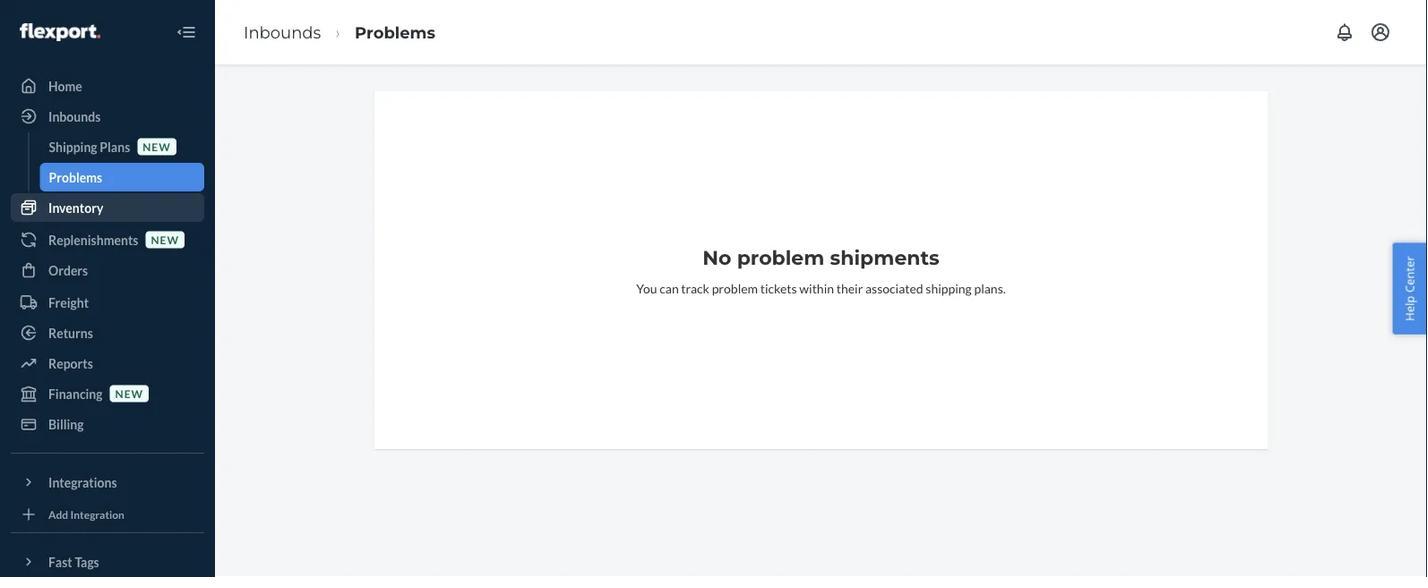Task type: vqa. For each thing, say whether or not it's contained in the screenshot.
this
no



Task type: describe. For each thing, give the bounding box(es) containing it.
shipping plans
[[49, 139, 130, 155]]

no problem shipments
[[703, 246, 939, 270]]

help center button
[[1392, 243, 1427, 335]]

new for shipping plans
[[143, 140, 171, 153]]

home link
[[11, 72, 204, 100]]

shipping
[[49, 139, 97, 155]]

add
[[48, 508, 68, 521]]

0 horizontal spatial problems
[[49, 170, 102, 185]]

can
[[660, 281, 679, 296]]

plans.
[[974, 281, 1006, 296]]

shipments
[[830, 246, 939, 270]]

freight
[[48, 295, 89, 310]]

home
[[48, 78, 82, 94]]

fast tags
[[48, 555, 99, 570]]

their
[[836, 281, 863, 296]]

integration
[[70, 508, 124, 521]]

reports
[[48, 356, 93, 371]]

returns link
[[11, 319, 204, 348]]

new for financing
[[115, 387, 143, 400]]

flexport logo image
[[20, 23, 100, 41]]

0 horizontal spatial inbounds link
[[11, 102, 204, 131]]

returns
[[48, 326, 93, 341]]

within
[[799, 281, 834, 296]]

1 vertical spatial problems link
[[40, 163, 204, 192]]

inbounds inside "link"
[[48, 109, 101, 124]]

help
[[1401, 296, 1418, 321]]

you can track problem tickets within their associated shipping plans.
[[636, 281, 1006, 296]]

close navigation image
[[176, 21, 197, 43]]

orders link
[[11, 256, 204, 285]]

add integration
[[48, 508, 124, 521]]

financing
[[48, 387, 103, 402]]



Task type: locate. For each thing, give the bounding box(es) containing it.
integrations button
[[11, 469, 204, 497]]

breadcrumbs navigation
[[229, 6, 450, 58]]

problem up "tickets"
[[737, 246, 824, 270]]

problem down no
[[712, 281, 758, 296]]

billing link
[[11, 410, 204, 439]]

1 horizontal spatial inbounds link
[[244, 22, 321, 42]]

0 horizontal spatial inbounds
[[48, 109, 101, 124]]

tags
[[75, 555, 99, 570]]

problem
[[737, 246, 824, 270], [712, 281, 758, 296]]

problems link
[[355, 22, 435, 42], [40, 163, 204, 192]]

problems link inside breadcrumbs navigation
[[355, 22, 435, 42]]

freight link
[[11, 288, 204, 317]]

help center
[[1401, 256, 1418, 321]]

no
[[703, 246, 731, 270]]

new up orders link
[[151, 233, 179, 246]]

plans
[[100, 139, 130, 155]]

open notifications image
[[1334, 21, 1355, 43]]

add integration link
[[11, 504, 204, 526]]

new
[[143, 140, 171, 153], [151, 233, 179, 246], [115, 387, 143, 400]]

0 vertical spatial inbounds link
[[244, 22, 321, 42]]

1 horizontal spatial problems link
[[355, 22, 435, 42]]

fast
[[48, 555, 72, 570]]

0 horizontal spatial problems link
[[40, 163, 204, 192]]

inventory link
[[11, 193, 204, 222]]

1 horizontal spatial inbounds
[[244, 22, 321, 42]]

reports link
[[11, 349, 204, 378]]

shipping
[[926, 281, 972, 296]]

inbounds
[[244, 22, 321, 42], [48, 109, 101, 124]]

inbounds link inside breadcrumbs navigation
[[244, 22, 321, 42]]

0 vertical spatial problems link
[[355, 22, 435, 42]]

problems inside breadcrumbs navigation
[[355, 22, 435, 42]]

orders
[[48, 263, 88, 278]]

billing
[[48, 417, 84, 432]]

0 vertical spatial new
[[143, 140, 171, 153]]

associated
[[865, 281, 923, 296]]

new for replenishments
[[151, 233, 179, 246]]

inventory
[[48, 200, 103, 215]]

problems
[[355, 22, 435, 42], [49, 170, 102, 185]]

replenishments
[[48, 232, 138, 248]]

new down the reports "link"
[[115, 387, 143, 400]]

tickets
[[760, 281, 797, 296]]

1 vertical spatial inbounds
[[48, 109, 101, 124]]

open account menu image
[[1370, 21, 1391, 43]]

inbounds link
[[244, 22, 321, 42], [11, 102, 204, 131]]

1 horizontal spatial problems
[[355, 22, 435, 42]]

integrations
[[48, 475, 117, 490]]

inbounds inside breadcrumbs navigation
[[244, 22, 321, 42]]

1 vertical spatial problem
[[712, 281, 758, 296]]

you
[[636, 281, 657, 296]]

0 vertical spatial problem
[[737, 246, 824, 270]]

2 vertical spatial new
[[115, 387, 143, 400]]

0 vertical spatial inbounds
[[244, 22, 321, 42]]

1 vertical spatial new
[[151, 233, 179, 246]]

track
[[681, 281, 709, 296]]

new right plans
[[143, 140, 171, 153]]

0 vertical spatial problems
[[355, 22, 435, 42]]

center
[[1401, 256, 1418, 293]]

1 vertical spatial problems
[[49, 170, 102, 185]]

fast tags button
[[11, 548, 204, 577]]

1 vertical spatial inbounds link
[[11, 102, 204, 131]]



